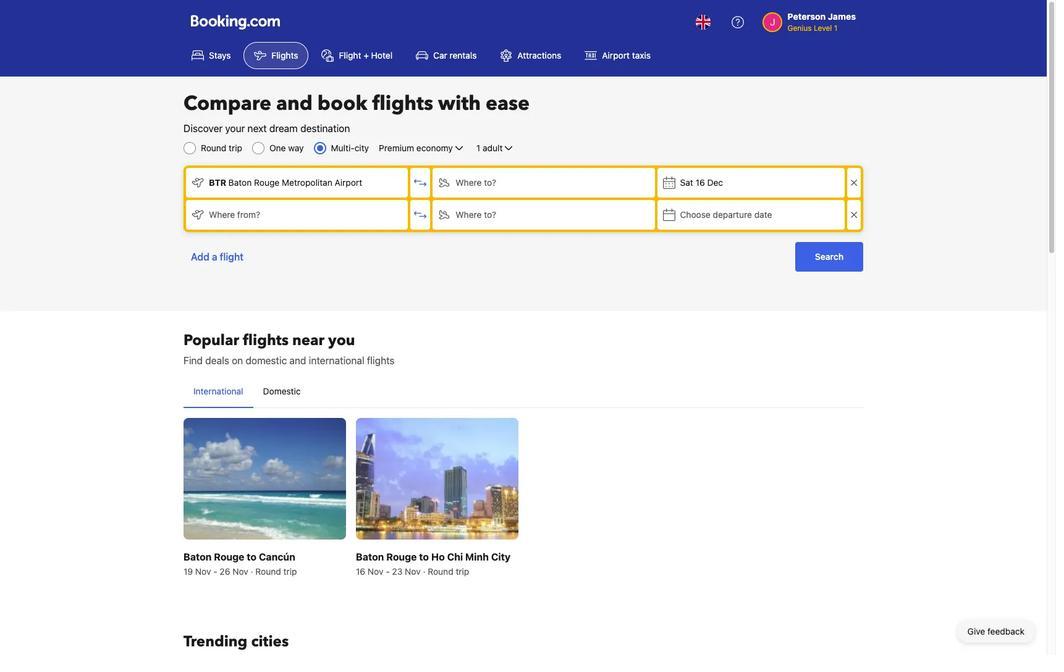 Task type: vqa. For each thing, say whether or not it's contained in the screenshot.
3rd "Nov" from right
yes



Task type: describe. For each thing, give the bounding box(es) containing it.
compare and book flights with ease discover your next dream destination
[[184, 90, 530, 134]]

flights
[[272, 50, 298, 61]]

where for sat 16 dec
[[456, 177, 482, 188]]

way
[[288, 143, 304, 153]]

date
[[754, 210, 772, 220]]

round inside baton rouge to cancún 19 nov - 26 nov · round trip
[[255, 567, 281, 577]]

3 nov from the left
[[368, 567, 383, 577]]

trending
[[184, 632, 247, 653]]

a
[[212, 252, 217, 263]]

btr
[[209, 177, 226, 188]]

feedback
[[988, 627, 1025, 637]]

stays
[[209, 50, 231, 61]]

hotel
[[371, 50, 393, 61]]

- inside baton rouge to cancún 19 nov - 26 nov · round trip
[[213, 567, 217, 577]]

with
[[438, 90, 481, 117]]

1 adult button
[[475, 141, 516, 156]]

trending cities
[[184, 632, 289, 653]]

1 adult
[[476, 143, 503, 153]]

baton rouge to cancún image
[[184, 418, 346, 540]]

attractions
[[518, 50, 561, 61]]

choose departure date button
[[657, 200, 845, 230]]

rouge for baton rouge to cancún
[[214, 552, 244, 563]]

1 horizontal spatial rouge
[[254, 177, 279, 188]]

discover
[[184, 123, 223, 134]]

2 nov from the left
[[233, 567, 248, 577]]

· inside baton rouge to ho chi minh city 16 nov - 23 nov · round trip
[[423, 567, 425, 577]]

airport taxis
[[602, 50, 651, 61]]

16 inside baton rouge to ho chi minh city 16 nov - 23 nov · round trip
[[356, 567, 365, 577]]

dream
[[269, 123, 298, 134]]

next
[[248, 123, 267, 134]]

international button
[[184, 376, 253, 408]]

adult
[[483, 143, 503, 153]]

1 inside peterson james genius level 1
[[834, 23, 838, 33]]

where for choose departure date
[[456, 210, 482, 220]]

2 vertical spatial flights
[[367, 355, 395, 366]]

attractions link
[[490, 42, 572, 69]]

search
[[815, 252, 844, 262]]

departure
[[713, 210, 752, 220]]

flights inside compare and book flights with ease discover your next dream destination
[[372, 90, 433, 117]]

choose departure date
[[680, 210, 772, 220]]

near
[[292, 331, 324, 351]]

trip inside baton rouge to ho chi minh city 16 nov - 23 nov · round trip
[[456, 567, 469, 577]]

premium
[[379, 143, 414, 153]]

flight
[[220, 252, 244, 263]]

where to? for sat 16 dec
[[456, 177, 496, 188]]

- inside baton rouge to ho chi minh city 16 nov - 23 nov · round trip
[[386, 567, 390, 577]]

sat
[[680, 177, 693, 188]]

multi-
[[331, 143, 355, 153]]

cities
[[251, 632, 289, 653]]

baton rouge to cancún 19 nov - 26 nov · round trip
[[184, 552, 297, 577]]

rentals
[[450, 50, 477, 61]]

where from?
[[209, 210, 260, 220]]

and inside compare and book flights with ease discover your next dream destination
[[276, 90, 313, 117]]

where to? button
[[433, 168, 655, 198]]

0 horizontal spatial airport
[[335, 177, 362, 188]]

taxis
[[632, 50, 651, 61]]

baton rouge to ho chi minh city 16 nov - 23 nov · round trip
[[356, 552, 511, 577]]

you
[[328, 331, 355, 351]]

give feedback button
[[958, 621, 1035, 643]]

add a flight
[[191, 252, 244, 263]]

city
[[355, 143, 369, 153]]

give
[[968, 627, 985, 637]]

domestic
[[246, 355, 287, 366]]

economy
[[416, 143, 453, 153]]

ho
[[431, 552, 445, 563]]

from?
[[237, 210, 260, 220]]

flight
[[339, 50, 361, 61]]

find
[[184, 355, 203, 366]]

to for ho
[[419, 552, 429, 563]]

baton for baton rouge to cancún
[[184, 552, 212, 563]]

26
[[220, 567, 230, 577]]

international
[[193, 386, 243, 397]]

1 horizontal spatial baton
[[228, 177, 252, 188]]

+
[[364, 50, 369, 61]]

where to? for choose departure date
[[456, 210, 496, 220]]

car rentals
[[433, 50, 477, 61]]

search button
[[795, 242, 863, 272]]

stays link
[[181, 42, 241, 69]]

0 horizontal spatial round
[[201, 143, 226, 153]]

· inside baton rouge to cancún 19 nov - 26 nov · round trip
[[251, 567, 253, 577]]

rouge for baton rouge to ho chi minh city
[[386, 552, 417, 563]]

and inside popular flights near you find deals on domestic and international flights
[[290, 355, 306, 366]]



Task type: locate. For each thing, give the bounding box(es) containing it.
to left ho
[[419, 552, 429, 563]]

round down ho
[[428, 567, 453, 577]]

rouge down one
[[254, 177, 279, 188]]

tab list containing international
[[184, 376, 863, 409]]

2 horizontal spatial baton
[[356, 552, 384, 563]]

minh
[[465, 552, 489, 563]]

ease
[[486, 90, 530, 117]]

flights up domestic
[[243, 331, 289, 351]]

car rentals link
[[405, 42, 487, 69]]

city
[[491, 552, 511, 563]]

0 horizontal spatial baton
[[184, 552, 212, 563]]

level
[[814, 23, 832, 33]]

your
[[225, 123, 245, 134]]

1 vertical spatial 1
[[476, 143, 480, 153]]

23
[[392, 567, 403, 577]]

baton
[[228, 177, 252, 188], [184, 552, 212, 563], [356, 552, 384, 563]]

0 vertical spatial and
[[276, 90, 313, 117]]

16 left 23
[[356, 567, 365, 577]]

to?
[[484, 177, 496, 188], [484, 210, 496, 220]]

international
[[309, 355, 364, 366]]

where to? button
[[433, 200, 655, 230]]

btr baton rouge metropolitan airport
[[209, 177, 362, 188]]

1 vertical spatial 16
[[356, 567, 365, 577]]

1 - from the left
[[213, 567, 217, 577]]

- left 23
[[386, 567, 390, 577]]

where to?
[[456, 177, 496, 188], [456, 210, 496, 220]]

trip inside baton rouge to cancún 19 nov - 26 nov · round trip
[[283, 567, 297, 577]]

sat 16 dec
[[680, 177, 723, 188]]

flights link
[[244, 42, 309, 69]]

2 · from the left
[[423, 567, 425, 577]]

metropolitan
[[282, 177, 332, 188]]

on
[[232, 355, 243, 366]]

trip
[[229, 143, 242, 153], [283, 567, 297, 577], [456, 567, 469, 577]]

2 horizontal spatial rouge
[[386, 552, 417, 563]]

give feedback
[[968, 627, 1025, 637]]

to for cancún
[[247, 552, 257, 563]]

· right 23
[[423, 567, 425, 577]]

popular
[[184, 331, 239, 351]]

-
[[213, 567, 217, 577], [386, 567, 390, 577]]

one
[[269, 143, 286, 153]]

1
[[834, 23, 838, 33], [476, 143, 480, 153]]

2 to? from the top
[[484, 210, 496, 220]]

multi-city
[[331, 143, 369, 153]]

to? for choose departure date
[[484, 210, 496, 220]]

airport left "taxis"
[[602, 50, 630, 61]]

0 horizontal spatial rouge
[[214, 552, 244, 563]]

flights right international at the left
[[367, 355, 395, 366]]

nov right 26
[[233, 567, 248, 577]]

airport inside airport taxis link
[[602, 50, 630, 61]]

domestic
[[263, 386, 301, 397]]

1 nov from the left
[[195, 567, 211, 577]]

1 horizontal spatial ·
[[423, 567, 425, 577]]

rouge up 23
[[386, 552, 417, 563]]

19
[[184, 567, 193, 577]]

0 vertical spatial airport
[[602, 50, 630, 61]]

baton rouge to ho chi minh city image
[[356, 418, 519, 540]]

1 vertical spatial airport
[[335, 177, 362, 188]]

nov
[[195, 567, 211, 577], [233, 567, 248, 577], [368, 567, 383, 577], [405, 567, 421, 577]]

0 vertical spatial 16
[[696, 177, 705, 188]]

1 vertical spatial to?
[[484, 210, 496, 220]]

destination
[[300, 123, 350, 134]]

1 where to? from the top
[[456, 177, 496, 188]]

book
[[318, 90, 367, 117]]

rouge up 26
[[214, 552, 244, 563]]

0 vertical spatial flights
[[372, 90, 433, 117]]

baton for baton rouge to ho chi minh city
[[356, 552, 384, 563]]

round trip
[[201, 143, 242, 153]]

round inside baton rouge to ho chi minh city 16 nov - 23 nov · round trip
[[428, 567, 453, 577]]

4 nov from the left
[[405, 567, 421, 577]]

round down the discover
[[201, 143, 226, 153]]

popular flights near you find deals on domestic and international flights
[[184, 331, 395, 366]]

0 horizontal spatial 1
[[476, 143, 480, 153]]

0 horizontal spatial 16
[[356, 567, 365, 577]]

1 horizontal spatial 16
[[696, 177, 705, 188]]

·
[[251, 567, 253, 577], [423, 567, 425, 577]]

choose
[[680, 210, 711, 220]]

- left 26
[[213, 567, 217, 577]]

to? inside popup button
[[484, 177, 496, 188]]

compare
[[184, 90, 271, 117]]

1 · from the left
[[251, 567, 253, 577]]

1 horizontal spatial trip
[[283, 567, 297, 577]]

and
[[276, 90, 313, 117], [290, 355, 306, 366]]

1 horizontal spatial -
[[386, 567, 390, 577]]

trip down the "cancún"
[[283, 567, 297, 577]]

peterson james genius level 1
[[788, 11, 856, 33]]

to
[[247, 552, 257, 563], [419, 552, 429, 563]]

where to? inside where to? popup button
[[456, 177, 496, 188]]

0 horizontal spatial -
[[213, 567, 217, 577]]

add a flight button
[[184, 242, 251, 272]]

car
[[433, 50, 447, 61]]

16 inside sat 16 dec popup button
[[696, 177, 705, 188]]

airport down multi-city
[[335, 177, 362, 188]]

0 horizontal spatial trip
[[229, 143, 242, 153]]

to inside baton rouge to cancún 19 nov - 26 nov · round trip
[[247, 552, 257, 563]]

one way
[[269, 143, 304, 153]]

to? inside dropdown button
[[484, 210, 496, 220]]

to inside baton rouge to ho chi minh city 16 nov - 23 nov · round trip
[[419, 552, 429, 563]]

1 vertical spatial and
[[290, 355, 306, 366]]

tab list
[[184, 376, 863, 409]]

to? for sat 16 dec
[[484, 177, 496, 188]]

and down near
[[290, 355, 306, 366]]

chi
[[447, 552, 463, 563]]

1 left adult at the top left of page
[[476, 143, 480, 153]]

genius
[[788, 23, 812, 33]]

0 vertical spatial where to?
[[456, 177, 496, 188]]

16
[[696, 177, 705, 188], [356, 567, 365, 577]]

trip down your
[[229, 143, 242, 153]]

1 right level
[[834, 23, 838, 33]]

where to? inside where to? dropdown button
[[456, 210, 496, 220]]

0 horizontal spatial to
[[247, 552, 257, 563]]

baton inside baton rouge to cancún 19 nov - 26 nov · round trip
[[184, 552, 212, 563]]

0 vertical spatial 1
[[834, 23, 838, 33]]

nov right 23
[[405, 567, 421, 577]]

0 vertical spatial to?
[[484, 177, 496, 188]]

james
[[828, 11, 856, 22]]

sat 16 dec button
[[657, 168, 845, 198]]

to left the "cancún"
[[247, 552, 257, 563]]

round down the "cancún"
[[255, 567, 281, 577]]

nov right 19
[[195, 567, 211, 577]]

add
[[191, 252, 209, 263]]

1 vertical spatial where to?
[[456, 210, 496, 220]]

1 inside 1 adult popup button
[[476, 143, 480, 153]]

dec
[[707, 177, 723, 188]]

and up "dream"
[[276, 90, 313, 117]]

domestic button
[[253, 376, 311, 408]]

0 horizontal spatial ·
[[251, 567, 253, 577]]

airport taxis link
[[574, 42, 661, 69]]

where
[[456, 177, 482, 188], [209, 210, 235, 220], [456, 210, 482, 220]]

1 vertical spatial flights
[[243, 331, 289, 351]]

2 to from the left
[[419, 552, 429, 563]]

nov left 23
[[368, 567, 383, 577]]

· right 26
[[251, 567, 253, 577]]

premium economy
[[379, 143, 453, 153]]

flight + hotel
[[339, 50, 393, 61]]

1 horizontal spatial to
[[419, 552, 429, 563]]

1 to? from the top
[[484, 177, 496, 188]]

2 where to? from the top
[[456, 210, 496, 220]]

where from? button
[[186, 200, 408, 230]]

1 horizontal spatial airport
[[602, 50, 630, 61]]

2 horizontal spatial trip
[[456, 567, 469, 577]]

flights up premium
[[372, 90, 433, 117]]

1 to from the left
[[247, 552, 257, 563]]

16 right sat
[[696, 177, 705, 188]]

rouge inside baton rouge to ho chi minh city 16 nov - 23 nov · round trip
[[386, 552, 417, 563]]

cancún
[[259, 552, 295, 563]]

baton inside baton rouge to ho chi minh city 16 nov - 23 nov · round trip
[[356, 552, 384, 563]]

2 - from the left
[[386, 567, 390, 577]]

rouge inside baton rouge to cancún 19 nov - 26 nov · round trip
[[214, 552, 244, 563]]

booking.com logo image
[[191, 15, 280, 29], [191, 15, 280, 29]]

trip down the chi
[[456, 567, 469, 577]]

flights
[[372, 90, 433, 117], [243, 331, 289, 351], [367, 355, 395, 366]]

peterson
[[788, 11, 826, 22]]

where inside dropdown button
[[456, 210, 482, 220]]

flight + hotel link
[[311, 42, 403, 69]]

2 horizontal spatial round
[[428, 567, 453, 577]]

deals
[[205, 355, 229, 366]]

1 horizontal spatial 1
[[834, 23, 838, 33]]

1 horizontal spatial round
[[255, 567, 281, 577]]



